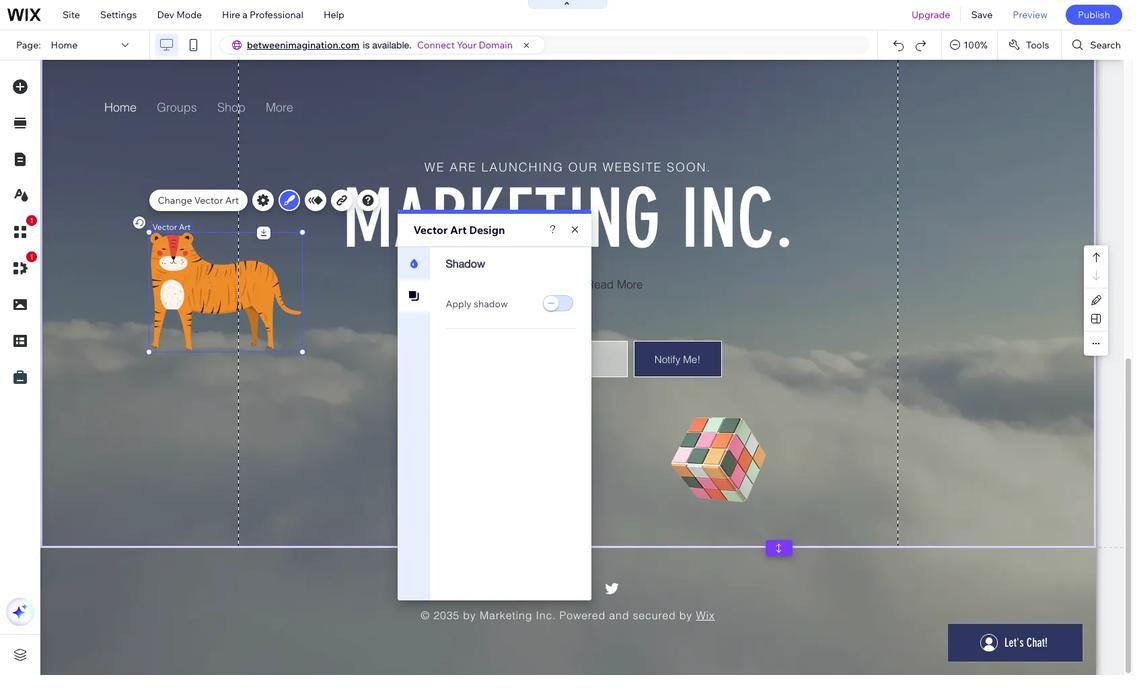 Task type: locate. For each thing, give the bounding box(es) containing it.
hire
[[222, 9, 240, 21]]

connect
[[417, 39, 455, 51]]

is available. connect your domain
[[363, 39, 513, 51]]

shadow
[[446, 258, 485, 270]]

settings
[[100, 9, 137, 21]]

1 horizontal spatial vector
[[414, 223, 448, 237]]

vector art design
[[414, 223, 505, 237]]

dev mode
[[157, 9, 202, 21]]

1 button
[[6, 215, 37, 246], [6, 252, 37, 283]]

vector
[[194, 194, 223, 207], [414, 223, 448, 237]]

0 horizontal spatial art
[[225, 194, 239, 207]]

mode
[[176, 9, 202, 21]]

is
[[363, 40, 370, 50]]

home
[[51, 39, 78, 51]]

apply shadow
[[446, 298, 508, 310]]

switch
[[541, 295, 575, 314]]

search button
[[1062, 30, 1133, 60]]

save
[[971, 9, 993, 21]]

vector right change
[[194, 194, 223, 207]]

site
[[63, 9, 80, 21]]

0 horizontal spatial vector
[[194, 194, 223, 207]]

1 horizontal spatial art
[[450, 223, 467, 237]]

preview button
[[1003, 0, 1058, 30]]

1 vertical spatial 1
[[30, 253, 34, 261]]

tools
[[1026, 39, 1049, 51]]

change vector art
[[158, 194, 239, 207]]

art left design
[[450, 223, 467, 237]]

dev
[[157, 9, 174, 21]]

0 vertical spatial 1 button
[[6, 215, 37, 246]]

apply
[[446, 298, 472, 310]]

0 vertical spatial vector
[[194, 194, 223, 207]]

0 vertical spatial 1
[[30, 217, 34, 225]]

art right change
[[225, 194, 239, 207]]

vector up shadow
[[414, 223, 448, 237]]

preview
[[1013, 9, 1048, 21]]

change
[[158, 194, 192, 207]]

upgrade
[[912, 9, 951, 21]]

1 vertical spatial art
[[450, 223, 467, 237]]

available.
[[372, 40, 412, 50]]

art
[[225, 194, 239, 207], [450, 223, 467, 237]]

1 vertical spatial 1 button
[[6, 252, 37, 283]]

100%
[[964, 39, 988, 51]]

1
[[30, 217, 34, 225], [30, 253, 34, 261]]

help
[[324, 9, 344, 21]]

your
[[457, 39, 477, 51]]



Task type: vqa. For each thing, say whether or not it's contained in the screenshot.
save BUTTON
yes



Task type: describe. For each thing, give the bounding box(es) containing it.
100% button
[[942, 30, 997, 60]]

0 vertical spatial art
[[225, 194, 239, 207]]

1 1 button from the top
[[6, 215, 37, 246]]

shadow
[[474, 298, 508, 310]]

design
[[469, 223, 505, 237]]

2 1 button from the top
[[6, 252, 37, 283]]

1 1 from the top
[[30, 217, 34, 225]]

search
[[1090, 39, 1121, 51]]

2 1 from the top
[[30, 253, 34, 261]]

tools button
[[998, 30, 1062, 60]]

1 vertical spatial vector
[[414, 223, 448, 237]]

hire a professional
[[222, 9, 303, 21]]

save button
[[961, 0, 1003, 30]]

publish
[[1078, 9, 1110, 21]]

domain
[[479, 39, 513, 51]]

a
[[242, 9, 248, 21]]

publish button
[[1066, 5, 1123, 25]]

professional
[[250, 9, 303, 21]]

betweenimagination.com
[[247, 39, 360, 51]]



